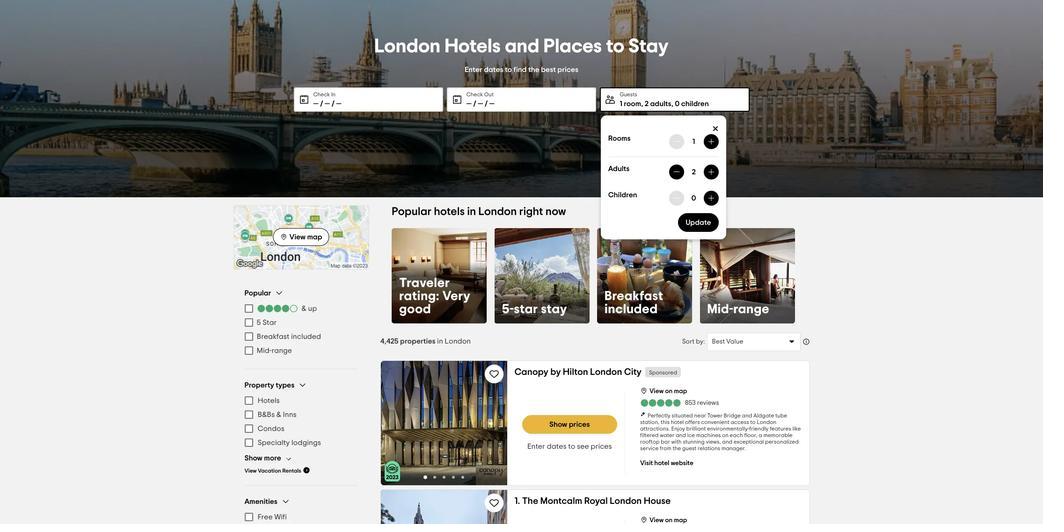 Task type: describe. For each thing, give the bounding box(es) containing it.
breakfast included inside breakfast included link
[[605, 290, 664, 316]]

4 / from the left
[[485, 100, 488, 107]]

set room count to one less image
[[674, 138, 681, 145]]

carousel of images figure
[[381, 361, 507, 486]]

2023 link
[[385, 462, 400, 482]]

by:
[[696, 339, 706, 345]]

breakfast included inside 'group'
[[257, 333, 321, 341]]

0 horizontal spatial the
[[529, 66, 540, 73]]

show prices
[[550, 421, 590, 429]]

visit
[[641, 461, 653, 467]]

2 view on map from the top
[[650, 518, 688, 524]]

view vacation rentals link
[[245, 467, 311, 475]]

on inside perfectly situated near tower bridge and aldgate tube station, this hotel offers convenient access to london attractions. enjoy brilliant environmentally-friendly features like filtered water and ice machines on each floor, a memorable rooftop bar with stunning views, and exceptional personalized service from the guest relations manager.
[[723, 433, 729, 439]]

star
[[263, 319, 277, 327]]

lodgings
[[292, 440, 321, 447]]

visit hotel website link
[[641, 459, 694, 468]]

range inside 'link'
[[734, 303, 770, 316]]

2 — from the left
[[325, 100, 330, 107]]

853
[[686, 400, 696, 407]]

vacation
[[258, 469, 281, 474]]

853 reviews link
[[641, 399, 720, 408]]

tube
[[776, 413, 788, 419]]

1 view on map button from the top
[[641, 386, 688, 396]]

menu containing hotels
[[245, 394, 358, 451]]

5.0 of 5 bubbles. 853 reviews element
[[641, 399, 720, 408]]

properties
[[400, 338, 436, 345]]

royal london house by montcalm image
[[381, 491, 507, 525]]

exceptional
[[734, 440, 764, 445]]

and up enter dates to find the best prices
[[505, 36, 540, 56]]

hotels
[[434, 207, 465, 218]]

b&bs & inns
[[258, 412, 297, 419]]

visit hotel website
[[641, 461, 694, 467]]

perfectly situated near tower bridge and aldgate tube station, this hotel offers convenient access to london attractions. enjoy brilliant environmentally-friendly features like filtered water and ice machines on each floor, a memorable rooftop bar with stunning views, and exceptional personalized service from the guest relations manager.
[[641, 413, 802, 452]]

very
[[443, 290, 471, 303]]

wifi
[[275, 514, 287, 522]]

show more button
[[245, 454, 296, 464]]

access
[[731, 420, 750, 425]]

perfectly situated near tower bridge and aldgate tube station, this hotel offers convenient access to london attractions. enjoy brilliant environmentally-friendly features like filtered water and ice machines on each floor, a memorable rooftop bar with stunning views, and exceptional personalized service from the guest relations manager. button
[[641, 412, 802, 452]]

attractions.
[[641, 426, 671, 432]]

to inside perfectly situated near tower bridge and aldgate tube station, this hotel offers convenient access to london attractions. enjoy brilliant environmentally-friendly features like filtered water and ice machines on each floor, a memorable rooftop bar with stunning views, and exceptional personalized service from the guest relations manager.
[[751, 420, 756, 425]]

1 set child count to one less image from the left
[[674, 195, 681, 202]]

0 vertical spatial prices
[[558, 66, 579, 73]]

1. the montcalm royal london house
[[515, 497, 671, 506]]

& up
[[302, 305, 317, 313]]

free wifi
[[258, 514, 287, 522]]

find
[[514, 66, 527, 73]]

and up access
[[743, 413, 753, 419]]

brilliant
[[687, 426, 706, 432]]

in for hotels
[[467, 207, 476, 218]]

breakfast inside 'group'
[[257, 333, 290, 341]]

2 save to a trip image from the top
[[489, 498, 500, 509]]

from
[[660, 446, 672, 452]]

popular hotels in london right now
[[392, 207, 566, 218]]

features
[[770, 426, 792, 432]]

to left the stay on the right top
[[607, 36, 625, 56]]

breakfast inside breakfast included link
[[605, 290, 664, 303]]

5-
[[502, 303, 514, 316]]

853 reviews button
[[641, 399, 720, 408]]

bridge
[[724, 413, 741, 419]]

map inside button
[[307, 234, 322, 241]]

london hotels and places to stay
[[375, 36, 669, 56]]

sort
[[683, 339, 695, 345]]

tower
[[708, 413, 723, 419]]

value
[[727, 339, 744, 345]]

update button
[[679, 213, 719, 232]]

hilton
[[563, 368, 589, 377]]

bar
[[661, 440, 671, 445]]

sort by:
[[683, 339, 706, 345]]

the
[[522, 497, 539, 506]]

to left "see"
[[569, 443, 576, 451]]

canopy by hilton london city link
[[515, 367, 642, 378]]

best value button
[[707, 333, 801, 351]]

1 vertical spatial 0
[[692, 195, 697, 202]]

ice
[[688, 433, 695, 439]]

star
[[514, 303, 538, 316]]

×
[[713, 123, 719, 136]]

2 inside guests 1 room , 2 adults , 0 children
[[645, 100, 649, 107]]

room
[[624, 100, 642, 107]]

3 — from the left
[[336, 100, 342, 107]]

specialty
[[258, 440, 290, 447]]

manager.
[[722, 446, 747, 452]]

and up manager.
[[723, 440, 733, 445]]

1 vertical spatial 2
[[693, 168, 697, 176]]

2 / from the left
[[332, 100, 335, 107]]

1.
[[515, 497, 520, 506]]

1 / from the left
[[320, 100, 323, 107]]

5-star stay
[[502, 303, 567, 316]]

mid- inside 'link'
[[708, 303, 734, 316]]

exterior image
[[381, 361, 507, 486]]

4.0 of 5 bubbles image
[[257, 305, 298, 313]]

× button
[[713, 123, 719, 136]]

reviews
[[698, 400, 720, 407]]

view inside 'group'
[[245, 469, 257, 474]]

rentals
[[282, 469, 301, 474]]

2 , from the left
[[672, 100, 674, 107]]

machines
[[697, 433, 721, 439]]

each
[[730, 433, 744, 439]]

1 , from the left
[[642, 100, 644, 107]]

4 — from the left
[[467, 100, 472, 107]]

rooftop
[[641, 440, 660, 445]]

2 vertical spatial map
[[674, 518, 688, 524]]

5 — from the left
[[478, 100, 483, 107]]

set rooms to one more image
[[708, 138, 716, 145]]

best
[[713, 339, 725, 345]]

stunning
[[683, 440, 705, 445]]

enter dates to find the best prices
[[465, 66, 579, 73]]

perfectly
[[648, 413, 671, 419]]

group containing popular
[[245, 289, 358, 358]]

rooms
[[609, 135, 631, 142]]

adults
[[609, 165, 630, 173]]

traveler rating: very good
[[399, 277, 471, 316]]

1 save to a trip image from the top
[[489, 369, 500, 380]]

group containing amenities
[[245, 498, 358, 525]]

mid- inside menu
[[257, 347, 272, 355]]

property
[[245, 382, 274, 389]]

places
[[544, 36, 602, 56]]

best value
[[713, 339, 744, 345]]

4,425
[[381, 338, 399, 345]]

convenient
[[702, 420, 730, 425]]

with
[[672, 440, 682, 445]]

enter for enter dates to find the best prices
[[465, 66, 483, 73]]

show more
[[245, 455, 281, 463]]

hotel inside 'link'
[[655, 461, 670, 467]]

website
[[671, 461, 694, 467]]

traveler
[[399, 277, 450, 290]]

memorable
[[764, 433, 793, 439]]

view vacation rentals
[[245, 469, 301, 474]]



Task type: locate. For each thing, give the bounding box(es) containing it.
2 right room
[[645, 100, 649, 107]]

view map
[[290, 234, 322, 241]]

offers
[[686, 420, 700, 425]]

adults
[[651, 100, 672, 107]]

1 vertical spatial included
[[291, 333, 321, 341]]

prices
[[558, 66, 579, 73], [569, 421, 590, 429], [591, 443, 612, 451]]

mid-range link
[[700, 229, 795, 324]]

0 vertical spatial menu
[[245, 302, 358, 358]]

set child count to one less image down set adult count to one less image
[[674, 195, 681, 202]]

1 vertical spatial save to a trip image
[[489, 498, 500, 509]]

show inside dropdown button
[[245, 455, 263, 463]]

sponsored
[[650, 370, 678, 376]]

1 vertical spatial in
[[437, 338, 443, 345]]

set adult count to one less image
[[674, 168, 681, 176]]

amenities
[[245, 499, 278, 506]]

1 horizontal spatial 1
[[693, 138, 696, 145]]

mid- down 5 star
[[257, 347, 272, 355]]

& left inns
[[277, 412, 281, 419]]

dates up out
[[484, 66, 504, 73]]

2
[[645, 100, 649, 107], [693, 168, 697, 176]]

in right hotels
[[467, 207, 476, 218]]

right
[[519, 207, 543, 218]]

0 horizontal spatial breakfast
[[257, 333, 290, 341]]

1 — from the left
[[314, 100, 319, 107]]

dates for see
[[547, 443, 567, 451]]

breakfast included
[[605, 290, 664, 316], [257, 333, 321, 341]]

1 left room
[[620, 100, 623, 107]]

0 vertical spatial range
[[734, 303, 770, 316]]

guests 1 room , 2 adults , 0 children
[[620, 92, 709, 107]]

check left out
[[467, 92, 483, 97]]

0 horizontal spatial range
[[272, 347, 292, 355]]

popular inside 'group'
[[245, 290, 271, 297]]

5
[[257, 319, 261, 327]]

0 horizontal spatial popular
[[245, 290, 271, 297]]

0 horizontal spatial dates
[[484, 66, 504, 73]]

dates
[[484, 66, 504, 73], [547, 443, 567, 451]]

hotels
[[445, 36, 501, 56], [258, 398, 280, 405]]

0 vertical spatial included
[[605, 303, 658, 316]]

show left more
[[245, 455, 263, 463]]

station,
[[641, 420, 660, 425]]

0 horizontal spatial mid-range
[[257, 347, 292, 355]]

1 horizontal spatial check
[[467, 92, 483, 97]]

1 inside guests 1 room , 2 adults , 0 children
[[620, 100, 623, 107]]

0 horizontal spatial 0
[[675, 100, 680, 107]]

1 horizontal spatial popular
[[392, 207, 432, 218]]

0 horizontal spatial 1
[[620, 100, 623, 107]]

0 vertical spatial 0
[[675, 100, 680, 107]]

0 vertical spatial &
[[302, 305, 307, 313]]

check for check out — / — / —
[[467, 92, 483, 97]]

water
[[660, 433, 675, 439]]

0 horizontal spatial breakfast included
[[257, 333, 321, 341]]

rating:
[[399, 290, 440, 303]]

1 vertical spatial range
[[272, 347, 292, 355]]

set adult count to one more image
[[708, 168, 716, 176]]

mid-
[[708, 303, 734, 316], [257, 347, 272, 355]]

in right properties
[[437, 338, 443, 345]]

0 horizontal spatial hotels
[[258, 398, 280, 405]]

situated
[[672, 413, 693, 419]]

now
[[546, 207, 566, 218]]

1 vertical spatial menu
[[245, 394, 358, 451]]

0 vertical spatial show
[[550, 421, 568, 429]]

1 menu from the top
[[245, 302, 358, 358]]

1 horizontal spatial hotels
[[445, 36, 501, 56]]

2 right set adult count to one less image
[[693, 168, 697, 176]]

out
[[485, 92, 494, 97]]

hotel right visit
[[655, 461, 670, 467]]

included inside the 'breakfast included'
[[605, 303, 658, 316]]

1 horizontal spatial enter
[[528, 443, 546, 451]]

range inside 'group'
[[272, 347, 292, 355]]

prices right "see"
[[591, 443, 612, 451]]

popular for popular
[[245, 290, 271, 297]]

update
[[686, 219, 712, 226]]

0 horizontal spatial enter
[[465, 66, 483, 73]]

save to a trip image left canopy
[[489, 369, 500, 380]]

2 vertical spatial on
[[666, 518, 673, 524]]

the inside perfectly situated near tower bridge and aldgate tube station, this hotel offers convenient access to london attractions. enjoy brilliant environmentally-friendly features like filtered water and ice machines on each floor, a memorable rooftop bar with stunning views, and exceptional personalized service from the guest relations manager.
[[673, 446, 682, 452]]

1 vertical spatial prices
[[569, 421, 590, 429]]

house
[[644, 497, 671, 506]]

0 vertical spatial popular
[[392, 207, 432, 218]]

1 view on map from the top
[[650, 388, 688, 395]]

enter for enter dates to see prices
[[528, 443, 546, 451]]

1 vertical spatial show
[[245, 455, 263, 463]]

personalized
[[766, 440, 799, 445]]

check inside check in — / — / —
[[314, 92, 330, 97]]

1 vertical spatial map
[[674, 388, 688, 395]]

popular
[[392, 207, 432, 218], [245, 290, 271, 297]]

types
[[276, 382, 295, 389]]

1 horizontal spatial breakfast
[[605, 290, 664, 303]]

0 vertical spatial hotel
[[671, 420, 684, 425]]

0 right the adults
[[675, 100, 680, 107]]

view on map button
[[641, 386, 688, 396], [641, 515, 688, 525]]

guest
[[683, 446, 697, 452]]

show up enter dates to see prices
[[550, 421, 568, 429]]

check
[[314, 92, 330, 97], [467, 92, 483, 97]]

& left up
[[302, 305, 307, 313]]

, left "children" at the right of page
[[672, 100, 674, 107]]

environmentally-
[[708, 426, 750, 432]]

check for check in — / — / —
[[314, 92, 330, 97]]

check out — / — / —
[[467, 92, 495, 107]]

1 vertical spatial the
[[673, 446, 682, 452]]

save to a trip image
[[489, 369, 500, 380], [489, 498, 500, 509]]

0 vertical spatial group
[[245, 289, 358, 358]]

1 horizontal spatial show
[[550, 421, 568, 429]]

on down house
[[666, 518, 673, 524]]

stay
[[629, 36, 669, 56]]

children
[[682, 100, 709, 107]]

city
[[625, 368, 642, 377]]

guests
[[620, 92, 638, 97]]

0 vertical spatial on
[[666, 388, 673, 395]]

1 horizontal spatial mid-
[[708, 303, 734, 316]]

the right find
[[529, 66, 540, 73]]

set child count to one less image down the set adult count to one more icon
[[708, 195, 716, 202]]

like
[[793, 426, 802, 432]]

near
[[695, 413, 707, 419]]

1 check from the left
[[314, 92, 330, 97]]

1 vertical spatial hotels
[[258, 398, 280, 405]]

by
[[551, 368, 561, 377]]

0 inside guests 1 room , 2 adults , 0 children
[[675, 100, 680, 107]]

1 vertical spatial mid-
[[257, 347, 272, 355]]

1 vertical spatial popular
[[245, 290, 271, 297]]

0 vertical spatial mid-
[[708, 303, 734, 316]]

2 menu from the top
[[245, 394, 358, 451]]

, left the adults
[[642, 100, 644, 107]]

1 group from the top
[[245, 289, 358, 358]]

2 view on map button from the top
[[641, 515, 688, 525]]

0 horizontal spatial set child count to one less image
[[674, 195, 681, 202]]

london
[[375, 36, 441, 56], [479, 207, 517, 218], [445, 338, 471, 345], [591, 368, 623, 377], [757, 420, 777, 425], [610, 497, 642, 506]]

check left 'in'
[[314, 92, 330, 97]]

hotel inside perfectly situated near tower bridge and aldgate tube station, this hotel offers convenient access to london attractions. enjoy brilliant environmentally-friendly features like filtered water and ice machines on each floor, a memorable rooftop bar with stunning views, and exceptional personalized service from the guest relations manager.
[[671, 420, 684, 425]]

view on map button down house
[[641, 515, 688, 525]]

0 vertical spatial hotels
[[445, 36, 501, 56]]

on for 2nd view on map button from the top of the page
[[666, 518, 673, 524]]

0 horizontal spatial ,
[[642, 100, 644, 107]]

mid-range up "value"
[[708, 303, 770, 316]]

1 horizontal spatial hotel
[[671, 420, 684, 425]]

good
[[399, 303, 431, 316]]

view
[[290, 234, 306, 241], [650, 388, 664, 395], [245, 469, 257, 474], [650, 518, 664, 524]]

0 vertical spatial the
[[529, 66, 540, 73]]

view on map down house
[[650, 518, 688, 524]]

2 group from the top
[[245, 381, 358, 475]]

on for first view on map button from the top
[[666, 388, 673, 395]]

2 vertical spatial prices
[[591, 443, 612, 451]]

1 vertical spatial 1
[[693, 138, 696, 145]]

to up 'friendly'
[[751, 420, 756, 425]]

1 horizontal spatial mid-range
[[708, 303, 770, 316]]

0 vertical spatial in
[[467, 207, 476, 218]]

to left find
[[505, 66, 512, 73]]

enter down show prices 'button'
[[528, 443, 546, 451]]

london inside perfectly situated near tower bridge and aldgate tube station, this hotel offers convenient access to london attractions. enjoy brilliant environmentally-friendly features like filtered water and ice machines on each floor, a memorable rooftop bar with stunning views, and exceptional personalized service from the guest relations manager.
[[757, 420, 777, 425]]

this
[[661, 420, 670, 425]]

1 horizontal spatial &
[[302, 305, 307, 313]]

menu
[[245, 302, 358, 358], [245, 394, 358, 451]]

property types
[[245, 382, 295, 389]]

1 horizontal spatial breakfast included
[[605, 290, 664, 316]]

the down with
[[673, 446, 682, 452]]

dates down "show prices"
[[547, 443, 567, 451]]

4,425 properties in london
[[381, 338, 471, 345]]

filtered
[[641, 433, 659, 439]]

free
[[258, 514, 273, 522]]

0 vertical spatial dates
[[484, 66, 504, 73]]

dates for find
[[484, 66, 504, 73]]

1 horizontal spatial in
[[467, 207, 476, 218]]

breakfast included link
[[597, 229, 693, 324]]

enter
[[465, 66, 483, 73], [528, 443, 546, 451]]

1 vertical spatial dates
[[547, 443, 567, 451]]

view on map up 853 reviews button
[[650, 388, 688, 395]]

in for properties
[[437, 338, 443, 345]]

map
[[307, 234, 322, 241], [674, 388, 688, 395], [674, 518, 688, 524]]

popular left hotels
[[392, 207, 432, 218]]

more
[[264, 455, 281, 463]]

0 horizontal spatial check
[[314, 92, 330, 97]]

prices up "see"
[[569, 421, 590, 429]]

0
[[675, 100, 680, 107], [692, 195, 697, 202]]

range down star
[[272, 347, 292, 355]]

—
[[314, 100, 319, 107], [325, 100, 330, 107], [336, 100, 342, 107], [467, 100, 472, 107], [478, 100, 483, 107], [490, 100, 495, 107]]

0 vertical spatial mid-range
[[708, 303, 770, 316]]

1 horizontal spatial 2
[[693, 168, 697, 176]]

0 vertical spatial enter
[[465, 66, 483, 73]]

1 vertical spatial group
[[245, 381, 358, 475]]

1 vertical spatial hotel
[[655, 461, 670, 467]]

1 vertical spatial enter
[[528, 443, 546, 451]]

0 vertical spatial map
[[307, 234, 322, 241]]

0 horizontal spatial &
[[277, 412, 281, 419]]

0 vertical spatial save to a trip image
[[489, 369, 500, 380]]

show inside 'button'
[[550, 421, 568, 429]]

0 horizontal spatial included
[[291, 333, 321, 341]]

check inside check out — / — / —
[[467, 92, 483, 97]]

montcalm
[[541, 497, 583, 506]]

3 group from the top
[[245, 498, 358, 525]]

6 — from the left
[[490, 100, 495, 107]]

1 vertical spatial breakfast
[[257, 333, 290, 341]]

1 horizontal spatial dates
[[547, 443, 567, 451]]

0 vertical spatial 2
[[645, 100, 649, 107]]

1 vertical spatial view on map
[[650, 518, 688, 524]]

canopy by hilton london city
[[515, 368, 642, 377]]

0 vertical spatial breakfast included
[[605, 290, 664, 316]]

3 / from the left
[[474, 100, 477, 107]]

1 horizontal spatial 0
[[692, 195, 697, 202]]

view on map button down sponsored
[[641, 386, 688, 396]]

0 horizontal spatial 2
[[645, 100, 649, 107]]

range up best value popup button
[[734, 303, 770, 316]]

2 check from the left
[[467, 92, 483, 97]]

0 horizontal spatial mid-
[[257, 347, 272, 355]]

hotel
[[671, 420, 684, 425], [655, 461, 670, 467]]

show for show prices
[[550, 421, 568, 429]]

on down environmentally-
[[723, 433, 729, 439]]

hotel up enjoy
[[671, 420, 684, 425]]

specialty lodgings
[[258, 440, 321, 447]]

group
[[245, 289, 358, 358], [245, 381, 358, 475], [245, 498, 358, 525]]

0 vertical spatial breakfast
[[605, 290, 664, 303]]

set child count to one less image
[[674, 195, 681, 202], [708, 195, 716, 202]]

inns
[[283, 412, 297, 419]]

1 vertical spatial on
[[723, 433, 729, 439]]

1 vertical spatial mid-range
[[257, 347, 292, 355]]

popular up 4.0 of 5 bubbles image
[[245, 290, 271, 297]]

in
[[467, 207, 476, 218], [437, 338, 443, 345]]

1 horizontal spatial included
[[605, 303, 658, 316]]

on up 853 reviews button
[[666, 388, 673, 395]]

0 horizontal spatial hotel
[[655, 461, 670, 467]]

mid-range down star
[[257, 347, 292, 355]]

and down enjoy
[[676, 433, 686, 439]]

mid-range inside 'group'
[[257, 347, 292, 355]]

0 vertical spatial 1
[[620, 100, 623, 107]]

prices inside 'button'
[[569, 421, 590, 429]]

1 horizontal spatial set child count to one less image
[[708, 195, 716, 202]]

condos
[[258, 426, 285, 433]]

included inside 'group'
[[291, 333, 321, 341]]

relations
[[698, 446, 721, 452]]

0 up update button
[[692, 195, 697, 202]]

0 vertical spatial view on map button
[[641, 386, 688, 396]]

1 horizontal spatial ,
[[672, 100, 674, 107]]

prices right best
[[558, 66, 579, 73]]

enter up check out — / — / —
[[465, 66, 483, 73]]

0 horizontal spatial show
[[245, 455, 263, 463]]

1 vertical spatial view on map button
[[641, 515, 688, 525]]

hotels inside 'group'
[[258, 398, 280, 405]]

1 vertical spatial breakfast included
[[257, 333, 321, 341]]

5-star stay link
[[495, 229, 590, 324]]

0 horizontal spatial in
[[437, 338, 443, 345]]

1 horizontal spatial range
[[734, 303, 770, 316]]

mid-range inside 'link'
[[708, 303, 770, 316]]

menu containing & up
[[245, 302, 358, 358]]

in
[[331, 92, 336, 97]]

1 right set room count to one less image
[[693, 138, 696, 145]]

0 vertical spatial view on map
[[650, 388, 688, 395]]

popular for popular hotels in london right now
[[392, 207, 432, 218]]

show for show more
[[245, 455, 263, 463]]

1 horizontal spatial the
[[673, 446, 682, 452]]

mid- up best
[[708, 303, 734, 316]]

see
[[577, 443, 590, 451]]

,
[[642, 100, 644, 107], [672, 100, 674, 107]]

save to a trip image left the 1.
[[489, 498, 500, 509]]

show prices button
[[522, 416, 618, 434]]

1 vertical spatial &
[[277, 412, 281, 419]]

2 vertical spatial group
[[245, 498, 358, 525]]

view on map
[[650, 388, 688, 395], [650, 518, 688, 524]]

group containing property types
[[245, 381, 358, 475]]

&
[[302, 305, 307, 313], [277, 412, 281, 419]]

2 set child count to one less image from the left
[[708, 195, 716, 202]]

enjoy
[[672, 426, 686, 432]]



Task type: vqa. For each thing, say whether or not it's contained in the screenshot.
written for Review of: New Orleans Food Walking Tour of the French Quarter with Small-Group Option
no



